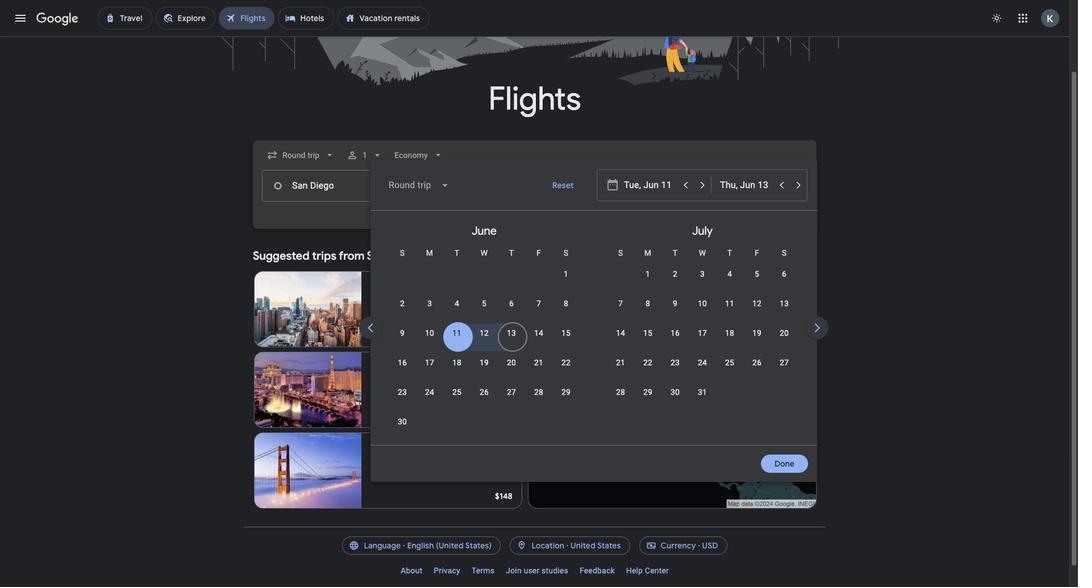 Task type: describe. For each thing, give the bounding box(es) containing it.
1 8 button from the left
[[553, 298, 580, 325]]

wed, jun 19 element
[[480, 357, 489, 368]]

28 button inside july row group
[[607, 387, 634, 414]]

privacy
[[434, 566, 460, 575]]

18 for the tue, jun 18 element
[[453, 358, 462, 367]]

tue, jul 16 element
[[671, 327, 680, 339]]

23 for tue, jul 23 "element"
[[671, 358, 680, 367]]

3 for wed, jul 3 element
[[700, 269, 705, 279]]

thu, jul 25 element
[[725, 357, 735, 368]]

user
[[524, 566, 540, 575]]

0 horizontal spatial 5 button
[[471, 298, 498, 325]]

none text field inside flight search field
[[262, 170, 422, 202]]

sun, jul 28 element
[[616, 387, 625, 398]]

6 for sat, jul 6 element at the right
[[782, 269, 787, 279]]

join
[[506, 566, 522, 575]]

w for june
[[481, 248, 488, 258]]

f for july
[[755, 248, 760, 258]]

1 horizontal spatial 18 button
[[716, 327, 744, 355]]

june row group
[[375, 215, 594, 443]]

12 for 'fri, jul 12' element
[[753, 299, 762, 308]]

3 t from the left
[[673, 248, 678, 258]]

help center
[[626, 566, 669, 575]]

0 horizontal spatial 11 button
[[443, 327, 471, 355]]

2 7 button from the left
[[607, 298, 634, 325]]

terms
[[472, 566, 495, 575]]

sat, jun 1 element
[[564, 268, 569, 280]]

0 vertical spatial 2 button
[[662, 268, 689, 296]]

0 horizontal spatial 9 button
[[389, 327, 416, 355]]

11 – 17
[[385, 455, 412, 464]]

0 vertical spatial 6 button
[[771, 268, 798, 296]]

15 for the mon, jul 15 element
[[644, 329, 653, 338]]

row containing 2
[[389, 293, 580, 325]]

1 for 1 hr 20 min
[[422, 385, 427, 395]]

1 vertical spatial 19 button
[[471, 357, 498, 384]]

0 vertical spatial 9 button
[[662, 298, 689, 325]]

wed, jul 31 element
[[698, 387, 707, 398]]

0 horizontal spatial 25 button
[[443, 387, 471, 414]]

1 21 button from the left
[[525, 357, 553, 384]]

thu, jul 4 element
[[728, 268, 732, 280]]

7 for 7 hr 49 min
[[414, 305, 418, 314]]

explore destinations button
[[713, 247, 817, 266]]

18 for thu, jul 18 "element"
[[725, 329, 735, 338]]

0 horizontal spatial 23 button
[[389, 387, 416, 414]]

0 horizontal spatial 13 button
[[498, 327, 525, 355]]

13 for the sat, jul 13 element
[[780, 299, 789, 308]]

suggested trips from san diego
[[253, 249, 420, 263]]

sun, jun 16 element
[[398, 357, 407, 368]]

31
[[698, 388, 707, 397]]

language
[[364, 541, 401, 551]]

1 horizontal spatial 11 button
[[716, 298, 744, 325]]

fri, jun 14 element
[[534, 327, 544, 339]]

7 for fri, jun 7 element
[[537, 299, 541, 308]]

fri, jul 26 element
[[753, 357, 762, 368]]

spirit image
[[371, 385, 380, 395]]

sat, jun 8 element
[[564, 298, 569, 309]]

english
[[407, 541, 434, 551]]

10 for mon, jun 10 element on the left of the page
[[425, 329, 434, 338]]

$179
[[496, 330, 513, 340]]

1 inside popup button
[[363, 151, 367, 160]]

1 vertical spatial 20 button
[[498, 357, 525, 384]]

0 vertical spatial 12 button
[[744, 298, 771, 325]]

2 8 button from the left
[[634, 298, 662, 325]]

2 14 button from the left
[[607, 327, 634, 355]]

1 7 button from the left
[[525, 298, 553, 325]]

terms link
[[466, 562, 500, 580]]

stop
[[391, 305, 407, 314]]

san francisco apr 11 – 17
[[371, 442, 430, 464]]

1 vertical spatial 26 button
[[471, 387, 498, 414]]

1 button for 30
[[553, 268, 580, 296]]

las
[[371, 362, 385, 373]]

1 for 1 stop
[[384, 305, 389, 314]]

row containing 21
[[607, 352, 798, 384]]

about
[[401, 566, 423, 575]]

16 for sun, jun 16 element
[[398, 358, 407, 367]]

row containing 23
[[389, 381, 580, 414]]

mon, jul 15 element
[[644, 327, 653, 339]]

sun, jul 21 element
[[616, 357, 625, 368]]

fri, jul 5 element
[[755, 268, 760, 280]]

1 horizontal spatial 20 button
[[771, 327, 798, 355]]

0 horizontal spatial 18 button
[[443, 357, 471, 384]]

mon, jun 3 element
[[428, 298, 432, 309]]

las vegas feb 18 – 27
[[371, 362, 413, 383]]

mon, jul 1 element
[[646, 268, 650, 280]]

$148
[[495, 491, 513, 501]]

sat, jun 29 element
[[562, 387, 571, 398]]

11 for 'thu, jul 11' element
[[725, 299, 735, 308]]

privacy link
[[428, 562, 466, 580]]

8 for mon, jul 8 element
[[646, 299, 650, 308]]

1 vertical spatial 12 button
[[471, 327, 498, 355]]

grid inside flight search field
[[375, 215, 1030, 452]]

wed, jun 26 element
[[480, 387, 489, 398]]

1 vertical spatial 16 button
[[389, 357, 416, 384]]

0 vertical spatial 4 button
[[716, 268, 744, 296]]

thu, jun 13, return date. element
[[507, 327, 516, 339]]

min for las vegas
[[449, 385, 463, 395]]

49
[[430, 305, 439, 314]]

1 t from the left
[[455, 248, 460, 258]]

row containing 1
[[634, 259, 798, 296]]

explore
[[727, 251, 755, 262]]

help
[[626, 566, 643, 575]]

tue, jun 25 element
[[453, 387, 462, 398]]

(united
[[436, 541, 464, 551]]

1 for sat, jun 1 element
[[564, 269, 569, 279]]

trips
[[312, 249, 337, 263]]

0 vertical spatial 23 button
[[662, 357, 689, 384]]

4 s from the left
[[782, 248, 787, 258]]

fri, jun 7 element
[[537, 298, 541, 309]]

0 vertical spatial 5 button
[[744, 268, 771, 296]]

29 for the sat, jun 29 element
[[562, 388, 571, 397]]

27 for thu, jun 27 element
[[507, 388, 516, 397]]

about link
[[395, 562, 428, 580]]

1 hr 20 min
[[422, 385, 463, 395]]

0 vertical spatial san
[[367, 249, 386, 263]]

destinations
[[757, 251, 803, 262]]

sun, jun 30 element
[[398, 416, 407, 428]]

1 stop
[[384, 305, 407, 314]]

francisco
[[388, 442, 430, 454]]

sun, jun 2 element
[[400, 298, 405, 309]]

sat, jun 22 element
[[562, 357, 571, 368]]

1 vertical spatial 4 button
[[443, 298, 471, 325]]

20 inside suggested trips from san diego 'region'
[[438, 385, 447, 395]]

m for july
[[645, 248, 652, 258]]

14 for sun, jul 14 element
[[616, 329, 625, 338]]

22 for sat, jun 22 element
[[562, 358, 571, 367]]

2 for tue, jul 2 element
[[673, 269, 678, 279]]

1 horizontal spatial 16 button
[[662, 327, 689, 355]]

english (united states)
[[407, 541, 492, 551]]

19 for wed, jun 19 "element"
[[480, 358, 489, 367]]

new york feb 3 – 10
[[371, 281, 410, 302]]

2 t from the left
[[509, 248, 514, 258]]

wed, jul 3 element
[[700, 268, 705, 280]]

currency
[[661, 541, 696, 551]]

27 button inside "june" row group
[[498, 387, 525, 414]]

12 for wed, jun 12 element
[[480, 329, 489, 338]]

1 horizontal spatial 26 button
[[744, 357, 771, 384]]

explore destinations
[[727, 251, 803, 262]]

3 for mon, jun 3 'element' at the left bottom
[[428, 299, 432, 308]]

help center link
[[621, 562, 675, 580]]

24 for the mon, jun 24 element at the left bottom of page
[[425, 388, 434, 397]]

thu, jul 11 element
[[725, 298, 735, 309]]

row containing 14
[[607, 322, 798, 355]]

from
[[339, 249, 365, 263]]

sun, jul 14 element
[[616, 327, 625, 339]]

states
[[597, 541, 621, 551]]

5 for fri, jul 5 element
[[755, 269, 760, 279]]

30 for the tue, jul 30 element on the bottom right of the page
[[671, 388, 680, 397]]

22 for mon, jul 22 element
[[644, 358, 653, 367]]

wed, jul 24 element
[[698, 357, 707, 368]]

1 vertical spatial 6 button
[[498, 298, 525, 325]]

5 for wed, jun 5 element on the bottom left
[[482, 299, 487, 308]]

sat, jul 6 element
[[782, 268, 787, 280]]

mon, jun 24 element
[[425, 387, 434, 398]]

179 US dollars text field
[[496, 330, 513, 340]]

studies
[[542, 566, 568, 575]]

location
[[532, 541, 565, 551]]

feb for las
[[371, 374, 384, 383]]

f for june
[[537, 248, 541, 258]]

21 for fri, jun 21 element
[[534, 358, 544, 367]]

hr for york
[[420, 305, 428, 314]]

14 for the fri, jun 14 element
[[534, 329, 544, 338]]

1 horizontal spatial 25 button
[[716, 357, 744, 384]]

2 s from the left
[[564, 248, 569, 258]]

1 14 button from the left
[[525, 327, 553, 355]]

9 for sun, jun 9 element
[[400, 329, 405, 338]]

26 for fri, jul 26 element
[[753, 358, 762, 367]]

31 button
[[689, 387, 716, 414]]

united
[[571, 541, 596, 551]]

suggested
[[253, 249, 310, 263]]

row containing 7
[[607, 293, 798, 325]]

flights
[[489, 79, 581, 119]]

4 t from the left
[[728, 248, 732, 258]]



Task type: vqa. For each thing, say whether or not it's contained in the screenshot.
top Austin
no



Task type: locate. For each thing, give the bounding box(es) containing it.
0 vertical spatial 13 button
[[771, 298, 798, 325]]

1 horizontal spatial 24 button
[[689, 357, 716, 384]]

mon, jun 17 element
[[425, 357, 434, 368]]

w down june
[[481, 248, 488, 258]]

12 button up fri, jul 19 element at the right bottom of the page
[[744, 298, 771, 325]]

0 horizontal spatial 10 button
[[416, 327, 443, 355]]

15 button
[[553, 327, 580, 355], [634, 327, 662, 355]]

feedback link
[[574, 562, 621, 580]]

thu, jun 27 element
[[507, 387, 516, 398]]

5
[[755, 269, 760, 279], [482, 299, 487, 308]]

26 button left "sat, jul 27" element
[[744, 357, 771, 384]]

7 inside "june" row group
[[537, 299, 541, 308]]

1 29 from the left
[[562, 388, 571, 397]]

30 up francisco
[[398, 417, 407, 426]]

5 down explore destinations button
[[755, 269, 760, 279]]

27 right fri, jul 26 element
[[780, 358, 789, 367]]

2 m from the left
[[645, 248, 652, 258]]

0 horizontal spatial 20
[[438, 385, 447, 395]]

0 horizontal spatial 15
[[562, 329, 571, 338]]

11 inside "june" row group
[[453, 329, 462, 338]]

5 inside "june" row group
[[482, 299, 487, 308]]

1 22 button from the left
[[553, 357, 580, 384]]

15 button up sat, jun 22 element
[[553, 327, 580, 355]]

18 left wed, jun 19 "element"
[[453, 358, 462, 367]]

7 inside suggested trips from san diego 'region'
[[414, 305, 418, 314]]

12
[[753, 299, 762, 308], [480, 329, 489, 338]]

0 vertical spatial 24
[[698, 358, 707, 367]]

22 button up the sat, jun 29 element
[[553, 357, 580, 384]]

1 horizontal spatial w
[[699, 248, 706, 258]]

0 horizontal spatial 22
[[562, 358, 571, 367]]

2 button
[[662, 268, 689, 296], [389, 298, 416, 325]]

7 hr 49 min
[[414, 305, 455, 314]]

18 – 27
[[386, 374, 413, 383]]

17 button up the mon, jun 24 element at the left bottom of page
[[416, 357, 443, 384]]

15 for the sat, jun 15 element
[[562, 329, 571, 338]]

s up "york"
[[400, 248, 405, 258]]

5 right tue, jun 4 element
[[482, 299, 487, 308]]

hr for vegas
[[429, 385, 436, 395]]

tue, jul 30 element
[[671, 387, 680, 398]]

21 button up the sun, jul 28 element
[[607, 357, 634, 384]]

11 left wed, jun 12 element
[[453, 329, 462, 338]]

1 horizontal spatial 24
[[698, 358, 707, 367]]

23 inside "june" row group
[[398, 388, 407, 397]]

19 button
[[744, 327, 771, 355], [471, 357, 498, 384]]

20 for the thu, jun 20 element
[[507, 358, 516, 367]]

5 inside july row group
[[755, 269, 760, 279]]

1 horizontal spatial 28 button
[[607, 387, 634, 414]]

23 button up sun, jun 30 element
[[389, 387, 416, 414]]

2 28 from the left
[[616, 388, 625, 397]]

6 inside "june" row group
[[509, 299, 514, 308]]

30
[[671, 388, 680, 397], [398, 417, 407, 426]]

next image
[[804, 314, 831, 342]]

22 button up mon, jul 29 element
[[634, 357, 662, 384]]

frontier and spirit image
[[371, 305, 380, 314]]

0 horizontal spatial 23
[[398, 388, 407, 397]]

1 29 button from the left
[[553, 387, 580, 414]]

row containing 16
[[389, 352, 580, 384]]

0 vertical spatial 3
[[700, 269, 705, 279]]

s
[[400, 248, 405, 258], [564, 248, 569, 258], [618, 248, 623, 258], [782, 248, 787, 258]]

11 button up the tue, jun 18 element
[[443, 327, 471, 355]]

new
[[371, 281, 390, 292]]

Flight search field
[[244, 140, 1030, 482]]

1 horizontal spatial 18
[[725, 329, 735, 338]]

26 left "sat, jul 27" element
[[753, 358, 762, 367]]

apr
[[371, 455, 383, 464]]

1 vertical spatial 30
[[398, 417, 407, 426]]

27 inside july row group
[[780, 358, 789, 367]]

0 horizontal spatial 18
[[453, 358, 462, 367]]

8 left tue, jul 9 element
[[646, 299, 650, 308]]

2 22 from the left
[[644, 358, 653, 367]]

alaska and frontier image
[[371, 466, 380, 475]]

row down wed, jun 19 "element"
[[389, 381, 580, 414]]

7 for the 'sun, jul 7' element
[[619, 299, 623, 308]]

13 for thu, jun 13, return date. element
[[507, 329, 516, 338]]

fri, jul 19 element
[[753, 327, 762, 339]]

0 vertical spatial 2
[[673, 269, 678, 279]]

0 horizontal spatial 5
[[482, 299, 487, 308]]

30 button up the 11 – 17
[[389, 416, 416, 443]]

tue, jun 11, departure date. element
[[453, 327, 462, 339]]

2 horizontal spatial 7
[[619, 299, 623, 308]]

4 inside july row group
[[728, 269, 732, 279]]

1 horizontal spatial 19
[[753, 329, 762, 338]]

2 w from the left
[[699, 248, 706, 258]]

1 vertical spatial 30 button
[[389, 416, 416, 443]]

23 button
[[662, 357, 689, 384], [389, 387, 416, 414]]

12 button
[[744, 298, 771, 325], [471, 327, 498, 355]]

0 vertical spatial 3 button
[[689, 268, 716, 296]]

nonstop
[[384, 385, 415, 395]]

1 horizontal spatial 2
[[673, 269, 678, 279]]

0 vertical spatial 19 button
[[744, 327, 771, 355]]

19 inside "june" row group
[[480, 358, 489, 367]]

30 inside july row group
[[671, 388, 680, 397]]

main menu image
[[14, 11, 27, 25]]

23 button up the tue, jul 30 element on the bottom right of the page
[[662, 357, 689, 384]]

mon, jul 22 element
[[644, 357, 653, 368]]

row
[[634, 259, 798, 296], [389, 293, 580, 325], [607, 293, 798, 325], [389, 322, 580, 355], [607, 322, 798, 355], [389, 352, 580, 384], [607, 352, 798, 384], [389, 381, 580, 414], [607, 381, 716, 414]]

14 inside "june" row group
[[534, 329, 544, 338]]

july row group
[[594, 215, 812, 441]]

18 inside "june" row group
[[453, 358, 462, 367]]

4 for thu, jul 4 element on the top of the page
[[728, 269, 732, 279]]

16 up 18 – 27
[[398, 358, 407, 367]]

0 vertical spatial 26 button
[[744, 357, 771, 384]]

24 button inside july row group
[[689, 357, 716, 384]]

30 for sun, jun 30 element
[[398, 417, 407, 426]]

4 for tue, jun 4 element
[[455, 299, 459, 308]]

7 left mon, jul 8 element
[[619, 299, 623, 308]]

mon, jul 29 element
[[644, 387, 653, 398]]

suggested trips from san diego region
[[253, 243, 817, 513]]

25 for tue, jun 25 element
[[453, 388, 462, 397]]

16
[[671, 329, 680, 338], [398, 358, 407, 367]]

row up wed, jun 26 element
[[389, 352, 580, 384]]

thu, jul 18 element
[[725, 327, 735, 339]]

28 left mon, jul 29 element
[[616, 388, 625, 397]]

2
[[673, 269, 678, 279], [400, 299, 405, 308]]

join user studies link
[[500, 562, 574, 580]]

6
[[782, 269, 787, 279], [509, 299, 514, 308]]

1 vertical spatial 5 button
[[471, 298, 498, 325]]

18 button
[[716, 327, 744, 355], [443, 357, 471, 384]]

sat, jun 15 element
[[562, 327, 571, 339]]

29 right fri, jun 28 element
[[562, 388, 571, 397]]

feb inside the las vegas feb 18 – 27
[[371, 374, 384, 383]]

5 button up 'fri, jul 12' element
[[744, 268, 771, 296]]

1 button up sat, jun 8 element
[[553, 268, 580, 296]]

4 button
[[716, 268, 744, 296], [443, 298, 471, 325]]

t
[[455, 248, 460, 258], [509, 248, 514, 258], [673, 248, 678, 258], [728, 248, 732, 258]]

fri, jun 21 element
[[534, 357, 544, 368]]

3 inside july row group
[[700, 269, 705, 279]]

0 horizontal spatial 22 button
[[553, 357, 580, 384]]

1 21 from the left
[[534, 358, 544, 367]]

t up tue, jun 4 element
[[455, 248, 460, 258]]

2 28 button from the left
[[607, 387, 634, 414]]

16 right the mon, jul 15 element
[[671, 329, 680, 338]]

sat, jul 13 element
[[780, 298, 789, 309]]

2 22 button from the left
[[634, 357, 662, 384]]

21 button up fri, jun 28 element
[[525, 357, 553, 384]]

10 left 'thu, jul 11' element
[[698, 299, 707, 308]]

change appearance image
[[984, 5, 1011, 32]]

2 21 button from the left
[[607, 357, 634, 384]]

3
[[700, 269, 705, 279], [428, 299, 432, 308]]

san
[[367, 249, 386, 263], [371, 442, 386, 454]]

row containing 9
[[389, 322, 580, 355]]

done
[[775, 459, 795, 469]]

1
[[363, 151, 367, 160], [564, 269, 569, 279], [646, 269, 650, 279], [384, 305, 389, 314], [422, 385, 427, 395]]

reset
[[553, 180, 574, 190]]

20 left fri, jun 21 element
[[507, 358, 516, 367]]

0 vertical spatial 19
[[753, 329, 762, 338]]

1 horizontal spatial 21 button
[[607, 357, 634, 384]]

6 button up thu, jun 13, return date. element
[[498, 298, 525, 325]]

0 horizontal spatial 29
[[562, 388, 571, 397]]

thu, jun 20 element
[[507, 357, 516, 368]]

0 horizontal spatial 17 button
[[416, 357, 443, 384]]

7 button up the fri, jun 14 element
[[525, 298, 553, 325]]

1 vertical spatial 2 button
[[389, 298, 416, 325]]

17 button inside "june" row group
[[416, 357, 443, 384]]

mon, jun 10 element
[[425, 327, 434, 339]]

10 inside july row group
[[698, 299, 707, 308]]

6 for thu, jun 6 element
[[509, 299, 514, 308]]

24 right sun, jun 23 element
[[425, 388, 434, 397]]

4 inside "june" row group
[[455, 299, 459, 308]]

0 vertical spatial 24 button
[[689, 357, 716, 384]]

7 right sun, jun 2 element
[[414, 305, 418, 314]]

18 right wed, jul 17 element
[[725, 329, 735, 338]]

8 right fri, jun 7 element
[[564, 299, 569, 308]]

san up apr
[[371, 442, 386, 454]]

feb inside new york feb 3 – 10
[[371, 293, 384, 302]]

0 vertical spatial 18 button
[[716, 327, 744, 355]]

july
[[692, 224, 713, 238]]

york
[[391, 281, 410, 292]]

10 button up wed, jul 17 element
[[689, 298, 716, 325]]

24 button right sun, jun 23 element
[[416, 387, 443, 414]]

join user studies
[[506, 566, 568, 575]]

2 15 from the left
[[644, 329, 653, 338]]

29 for mon, jul 29 element
[[644, 388, 653, 397]]

28 button inside "june" row group
[[525, 387, 553, 414]]

m inside july row group
[[645, 248, 652, 258]]

tue, jun 18 element
[[453, 357, 462, 368]]

27 for "sat, jul 27" element
[[780, 358, 789, 367]]

8 for sat, jun 8 element
[[564, 299, 569, 308]]

san inside san francisco apr 11 – 17
[[371, 442, 386, 454]]

23 inside july row group
[[671, 358, 680, 367]]

thu, jun 6 element
[[509, 298, 514, 309]]

9 inside "june" row group
[[400, 329, 405, 338]]

28 inside july row group
[[616, 388, 625, 397]]

0 horizontal spatial 14
[[534, 329, 544, 338]]

25 inside "june" row group
[[453, 388, 462, 397]]

1 horizontal spatial 29 button
[[634, 387, 662, 414]]

14 left the mon, jul 15 element
[[616, 329, 625, 338]]

1 vertical spatial 24
[[425, 388, 434, 397]]

28 for fri, jun 28 element
[[534, 388, 544, 397]]

0 vertical spatial 17 button
[[689, 327, 716, 355]]

1 horizontal spatial 3
[[700, 269, 705, 279]]

12 button up wed, jun 19 "element"
[[471, 327, 498, 355]]

sat, jul 20 element
[[780, 327, 789, 339]]

21 inside july row group
[[616, 358, 625, 367]]

1 horizontal spatial 22 button
[[634, 357, 662, 384]]

sat, jul 27 element
[[780, 357, 789, 368]]

None field
[[262, 145, 340, 165], [390, 145, 449, 165], [380, 172, 459, 199], [262, 145, 340, 165], [390, 145, 449, 165], [380, 172, 459, 199]]

14 inside july row group
[[616, 329, 625, 338]]

1 inside "june" row group
[[564, 269, 569, 279]]

1 15 from the left
[[562, 329, 571, 338]]

13 button up sat, jul 20 element
[[771, 298, 798, 325]]

Departure text field
[[624, 170, 677, 201], [624, 171, 676, 201]]

30 button inside july row group
[[662, 387, 689, 414]]

1 vertical spatial 27 button
[[498, 387, 525, 414]]

25
[[725, 358, 735, 367], [453, 388, 462, 397]]

9
[[673, 299, 678, 308], [400, 329, 405, 338]]

3 right tue, jul 2 element
[[700, 269, 705, 279]]

1 horizontal spatial hr
[[429, 385, 436, 395]]

1 vertical spatial 3 button
[[416, 298, 443, 325]]

mon, jul 8 element
[[646, 298, 650, 309]]

10 button
[[689, 298, 716, 325], [416, 327, 443, 355]]

center
[[645, 566, 669, 575]]

0 horizontal spatial 11
[[453, 329, 462, 338]]

2 8 from the left
[[646, 299, 650, 308]]

12 inside "june" row group
[[480, 329, 489, 338]]

w for july
[[699, 248, 706, 258]]

11 for tue, jun 11, departure date. element at the left bottom
[[453, 329, 462, 338]]

22 inside july row group
[[644, 358, 653, 367]]

1 22 from the left
[[562, 358, 571, 367]]

14 right thu, jun 13, return date. element
[[534, 329, 544, 338]]

2 14 from the left
[[616, 329, 625, 338]]

21
[[534, 358, 544, 367], [616, 358, 625, 367]]

26 button right tue, jun 25 element
[[471, 387, 498, 414]]

26 button
[[744, 357, 771, 384], [471, 387, 498, 414]]

15 inside "june" row group
[[562, 329, 571, 338]]

row containing 28
[[607, 381, 716, 414]]

3 – 10
[[386, 293, 409, 302]]

29 button right fri, jun 28 element
[[553, 387, 580, 414]]

27
[[780, 358, 789, 367], [507, 388, 516, 397]]

21 inside "june" row group
[[534, 358, 544, 367]]

11 right wed, jul 10 element
[[725, 299, 735, 308]]

1 horizontal spatial 23
[[671, 358, 680, 367]]

2 horizontal spatial 20
[[780, 329, 789, 338]]

6 inside july row group
[[782, 269, 787, 279]]

2 feb from the top
[[371, 374, 384, 383]]

min for new york
[[441, 305, 455, 314]]

29
[[562, 388, 571, 397], [644, 388, 653, 397]]

17 for wed, jul 17 element
[[698, 329, 707, 338]]

26 right tue, jun 25 element
[[480, 388, 489, 397]]

11
[[725, 299, 735, 308], [453, 329, 462, 338]]

feb for new
[[371, 293, 384, 302]]

2 for sun, jun 2 element
[[400, 299, 405, 308]]

23 for sun, jun 23 element
[[398, 388, 407, 397]]

2 29 from the left
[[644, 388, 653, 397]]

16 button up nonstop
[[389, 357, 416, 384]]

m inside "june" row group
[[426, 248, 433, 258]]

4 button up 'thu, jul 11' element
[[716, 268, 744, 296]]

tue, jul 23 element
[[671, 357, 680, 368]]

states)
[[466, 541, 492, 551]]

2 29 button from the left
[[634, 387, 662, 414]]

w inside july row group
[[699, 248, 706, 258]]

14 button up fri, jun 21 element
[[525, 327, 553, 355]]

1 button up mon, jul 8 element
[[634, 268, 662, 296]]

28 button left the sat, jun 29 element
[[525, 387, 553, 414]]

16 button up tue, jul 23 "element"
[[662, 327, 689, 355]]

0 horizontal spatial 19 button
[[471, 357, 498, 384]]

min right the mon, jun 24 element at the left bottom of page
[[449, 385, 463, 395]]

28 right thu, jun 27 element
[[534, 388, 544, 397]]

29 inside "june" row group
[[562, 388, 571, 397]]

20 inside "june" row group
[[507, 358, 516, 367]]

0 horizontal spatial 13
[[507, 329, 516, 338]]

f up fri, jun 7 element
[[537, 248, 541, 258]]

8 button
[[553, 298, 580, 325], [634, 298, 662, 325]]

tue, jul 9 element
[[673, 298, 678, 309]]

9 button
[[662, 298, 689, 325], [389, 327, 416, 355]]

grid
[[375, 215, 1030, 452]]

12 inside july row group
[[753, 299, 762, 308]]

done button
[[761, 450, 808, 478]]

1 horizontal spatial 8 button
[[634, 298, 662, 325]]

29 inside july row group
[[644, 388, 653, 397]]

0 horizontal spatial 7 button
[[525, 298, 553, 325]]

1 14 from the left
[[534, 329, 544, 338]]

12 left the "179 us dollars" text field
[[480, 329, 489, 338]]

8 inside "june" row group
[[564, 299, 569, 308]]

15 inside july row group
[[644, 329, 653, 338]]

13 right 'fri, jul 12' element
[[780, 299, 789, 308]]

0 vertical spatial 9
[[673, 299, 678, 308]]

row up the wed, jul 31 "element"
[[607, 352, 798, 384]]

1 vertical spatial feb
[[371, 374, 384, 383]]

28
[[534, 388, 544, 397], [616, 388, 625, 397]]

24 button inside "june" row group
[[416, 387, 443, 414]]

29 button inside "june" row group
[[553, 387, 580, 414]]

6 button
[[771, 268, 798, 296], [498, 298, 525, 325]]

24 for wed, jul 24 element
[[698, 358, 707, 367]]

3 button inside july row group
[[689, 268, 716, 296]]

hr left the 49
[[420, 305, 428, 314]]

1 f from the left
[[537, 248, 541, 258]]

8 button up the sat, jun 15 element
[[553, 298, 580, 325]]

15 right the fri, jun 14 element
[[562, 329, 571, 338]]

20 inside july row group
[[780, 329, 789, 338]]

june
[[472, 224, 497, 238]]

1 horizontal spatial 27 button
[[771, 357, 798, 384]]

25 right the mon, jun 24 element at the left bottom of page
[[453, 388, 462, 397]]

row group
[[812, 215, 1030, 441]]

11 inside july row group
[[725, 299, 735, 308]]

feb up the frontier and spirit icon
[[371, 293, 384, 302]]

9 for tue, jul 9 element
[[673, 299, 678, 308]]

4 button up tue, jun 11, departure date. element at the left bottom
[[443, 298, 471, 325]]

13 right wed, jun 12 element
[[507, 329, 516, 338]]

22
[[562, 358, 571, 367], [644, 358, 653, 367]]

vegas
[[387, 362, 413, 373]]

w inside "june" row group
[[481, 248, 488, 258]]

1 for mon, jul 1 element
[[646, 269, 650, 279]]

w
[[481, 248, 488, 258], [699, 248, 706, 258]]

3 button up wed, jul 10 element
[[689, 268, 716, 296]]

1 horizontal spatial f
[[755, 248, 760, 258]]

22 right fri, jun 21 element
[[562, 358, 571, 367]]

1 vertical spatial 18
[[453, 358, 462, 367]]

21 for sun, jul 21 element
[[616, 358, 625, 367]]

7
[[537, 299, 541, 308], [619, 299, 623, 308], [414, 305, 418, 314]]

21 left sat, jun 22 element
[[534, 358, 544, 367]]

10 for wed, jul 10 element
[[698, 299, 707, 308]]

wed, jun 5 element
[[482, 298, 487, 309]]

feedback
[[580, 566, 615, 575]]

0 vertical spatial 10 button
[[689, 298, 716, 325]]

m up mon, jul 1 element
[[645, 248, 652, 258]]

19
[[753, 329, 762, 338], [480, 358, 489, 367]]

sun, jun 9 element
[[400, 327, 405, 339]]

7 button up sun, jul 14 element
[[607, 298, 634, 325]]

11 button
[[716, 298, 744, 325], [443, 327, 471, 355]]

fri, jun 28 element
[[534, 387, 544, 398]]

0 vertical spatial 4
[[728, 269, 732, 279]]

24 inside july row group
[[698, 358, 707, 367]]

sun, jul 7 element
[[619, 298, 623, 309]]

13
[[780, 299, 789, 308], [507, 329, 516, 338]]

usd
[[702, 541, 718, 551]]

6 down destinations
[[782, 269, 787, 279]]

0 vertical spatial 27 button
[[771, 357, 798, 384]]

9 inside july row group
[[673, 299, 678, 308]]

9 left wed, jul 10 element
[[673, 299, 678, 308]]

17 button inside july row group
[[689, 327, 716, 355]]

2 f from the left
[[755, 248, 760, 258]]

0 vertical spatial 11
[[725, 299, 735, 308]]

sun, jun 23 element
[[398, 387, 407, 398]]

1 horizontal spatial 4
[[728, 269, 732, 279]]

previous image
[[357, 314, 384, 342]]

1 15 button from the left
[[553, 327, 580, 355]]

1 horizontal spatial 10 button
[[689, 298, 716, 325]]

16 inside "june" row group
[[398, 358, 407, 367]]

1 inside july row group
[[646, 269, 650, 279]]

27 button inside july row group
[[771, 357, 798, 384]]

0 vertical spatial 30 button
[[662, 387, 689, 414]]

15 left tue, jul 16 element
[[644, 329, 653, 338]]

0 vertical spatial 11 button
[[716, 298, 744, 325]]

f inside "june" row group
[[537, 248, 541, 258]]

1 m from the left
[[426, 248, 433, 258]]

fri, jul 12 element
[[753, 298, 762, 309]]

29 button
[[553, 387, 580, 414], [634, 387, 662, 414]]

30 inside "june" row group
[[398, 417, 407, 426]]

28 button left mon, jul 29 element
[[607, 387, 634, 414]]

17
[[698, 329, 707, 338], [425, 358, 434, 367]]

0 horizontal spatial 19
[[480, 358, 489, 367]]

0 horizontal spatial 6
[[509, 299, 514, 308]]

25 for thu, jul 25 element
[[725, 358, 735, 367]]

1 feb from the top
[[371, 293, 384, 302]]

17 inside "june" row group
[[425, 358, 434, 367]]

16 for tue, jul 16 element
[[671, 329, 680, 338]]

tue, jul 2 element
[[673, 268, 678, 280]]

1 horizontal spatial 14 button
[[607, 327, 634, 355]]

8 inside july row group
[[646, 299, 650, 308]]

13 inside "june" row group
[[507, 329, 516, 338]]

2 inside "june" row group
[[400, 299, 405, 308]]

grid containing june
[[375, 215, 1030, 452]]

0 vertical spatial 18
[[725, 329, 735, 338]]

0 horizontal spatial m
[[426, 248, 433, 258]]

reset button
[[539, 172, 588, 199]]

19 left sat, jul 20 element
[[753, 329, 762, 338]]

0 vertical spatial 17
[[698, 329, 707, 338]]

25 button left fri, jul 26 element
[[716, 357, 744, 384]]

13 button up the thu, jun 20 element
[[498, 327, 525, 355]]

18 inside july row group
[[725, 329, 735, 338]]

1 horizontal spatial 7
[[537, 299, 541, 308]]

1 1 button from the left
[[553, 268, 580, 296]]

1 button for 6
[[634, 268, 662, 296]]

3 button
[[689, 268, 716, 296], [416, 298, 443, 325]]

2 inside july row group
[[673, 269, 678, 279]]

5 button up wed, jun 12 element
[[471, 298, 498, 325]]

0 horizontal spatial 12 button
[[471, 327, 498, 355]]

5 button
[[744, 268, 771, 296], [471, 298, 498, 325]]

20 for sat, jul 20 element
[[780, 329, 789, 338]]

0 horizontal spatial 10
[[425, 329, 434, 338]]

f right explore
[[755, 248, 760, 258]]

0 horizontal spatial 17
[[425, 358, 434, 367]]

14 button up sun, jul 21 element
[[607, 327, 634, 355]]

wed, jun 12 element
[[480, 327, 489, 339]]

3 inside "june" row group
[[428, 299, 432, 308]]

10 down 7 hr 49 min
[[425, 329, 434, 338]]

0 horizontal spatial 27 button
[[498, 387, 525, 414]]

28 for the sun, jul 28 element
[[616, 388, 625, 397]]

1 vertical spatial 24 button
[[416, 387, 443, 414]]

1 28 from the left
[[534, 388, 544, 397]]

wed, jul 10 element
[[698, 298, 707, 309]]

13 button
[[771, 298, 798, 325], [498, 327, 525, 355]]

t up tue, jul 2 element
[[673, 248, 678, 258]]

1 w from the left
[[481, 248, 488, 258]]

26 inside july row group
[[753, 358, 762, 367]]

2 1 button from the left
[[634, 268, 662, 296]]

7 inside july row group
[[619, 299, 623, 308]]

25 inside july row group
[[725, 358, 735, 367]]

19 inside july row group
[[753, 329, 762, 338]]

1 vertical spatial 10
[[425, 329, 434, 338]]

10
[[698, 299, 707, 308], [425, 329, 434, 338]]

san right from
[[367, 249, 386, 263]]

1 button
[[342, 142, 388, 169]]

diego
[[389, 249, 420, 263]]

6 button up the sat, jul 13 element
[[771, 268, 798, 296]]

0 horizontal spatial 28 button
[[525, 387, 553, 414]]

28 inside "june" row group
[[534, 388, 544, 397]]

0 vertical spatial 27
[[780, 358, 789, 367]]

24 button
[[689, 357, 716, 384], [416, 387, 443, 414]]

t up thu, jun 6 element
[[509, 248, 514, 258]]

2 21 from the left
[[616, 358, 625, 367]]

1 vertical spatial 25 button
[[443, 387, 471, 414]]

17 for mon, jun 17 element
[[425, 358, 434, 367]]

m for june
[[426, 248, 433, 258]]

148 US dollars text field
[[495, 491, 513, 501]]

13 inside july row group
[[780, 299, 789, 308]]

row up wed, jul 24 element
[[607, 322, 798, 355]]

1 vertical spatial 26
[[480, 388, 489, 397]]

1 28 button from the left
[[525, 387, 553, 414]]

2 vertical spatial 20
[[438, 385, 447, 395]]

min
[[441, 305, 455, 314], [449, 385, 463, 395]]

1 s from the left
[[400, 248, 405, 258]]

1 8 from the left
[[564, 299, 569, 308]]

16 inside july row group
[[671, 329, 680, 338]]

1 horizontal spatial 8
[[646, 299, 650, 308]]

s up sat, jul 6 element at the right
[[782, 248, 787, 258]]

22 inside "june" row group
[[562, 358, 571, 367]]

2 15 button from the left
[[634, 327, 662, 355]]

1 horizontal spatial 14
[[616, 329, 625, 338]]

24 inside "june" row group
[[425, 388, 434, 397]]

10 inside "june" row group
[[425, 329, 434, 338]]

29 button right the sun, jul 28 element
[[634, 387, 662, 414]]

1 horizontal spatial 26
[[753, 358, 762, 367]]

16 button
[[662, 327, 689, 355], [389, 357, 416, 384]]

tue, jun 4 element
[[455, 298, 459, 309]]

10 button up mon, jun 17 element
[[416, 327, 443, 355]]

None text field
[[262, 170, 422, 202]]

30 button
[[662, 387, 689, 414], [389, 416, 416, 443]]

Return text field
[[720, 170, 773, 201], [720, 171, 772, 201]]

26 for wed, jun 26 element
[[480, 388, 489, 397]]

27 button left fri, jun 28 element
[[498, 387, 525, 414]]

25 button
[[716, 357, 744, 384], [443, 387, 471, 414]]

1 horizontal spatial 30
[[671, 388, 680, 397]]

7 left sat, jun 8 element
[[537, 299, 541, 308]]

3 button inside "june" row group
[[416, 298, 443, 325]]

3 s from the left
[[618, 248, 623, 258]]

1 vertical spatial 17
[[425, 358, 434, 367]]

1 horizontal spatial 17
[[698, 329, 707, 338]]

wed, jul 17 element
[[698, 327, 707, 339]]

23 right mon, jul 22 element
[[671, 358, 680, 367]]

min left tue, jun 4 element
[[441, 305, 455, 314]]

17 inside july row group
[[698, 329, 707, 338]]

22 button
[[553, 357, 580, 384], [634, 357, 662, 384]]

0 horizontal spatial f
[[537, 248, 541, 258]]

united states
[[571, 541, 621, 551]]

1 vertical spatial 10 button
[[416, 327, 443, 355]]

f inside july row group
[[755, 248, 760, 258]]

30 button inside "june" row group
[[389, 416, 416, 443]]

26 inside "june" row group
[[480, 388, 489, 397]]

0 horizontal spatial w
[[481, 248, 488, 258]]

2 button up tue, jul 9 element
[[662, 268, 689, 296]]

0 horizontal spatial 30
[[398, 417, 407, 426]]

0 vertical spatial 20 button
[[771, 327, 798, 355]]

19 for fri, jul 19 element at the right bottom of the page
[[753, 329, 762, 338]]

feb
[[371, 293, 384, 302], [371, 374, 384, 383]]

27 inside "june" row group
[[507, 388, 516, 397]]



